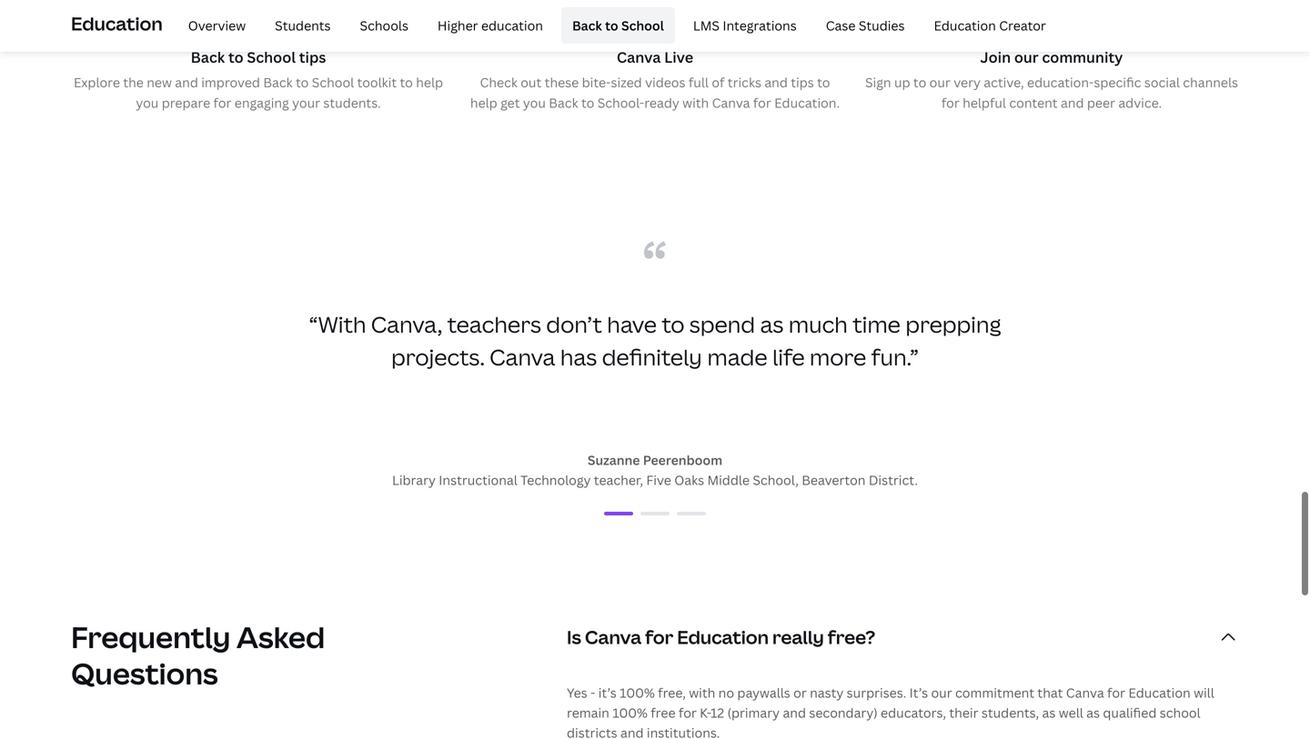 Task type: describe. For each thing, give the bounding box(es) containing it.
bite-
[[582, 74, 611, 91]]

you inside check out these bite-sized videos full of tricks and tips to help get you back to school-ready with canva for education.
[[523, 94, 546, 111]]

school-
[[598, 94, 645, 111]]

paywalls
[[738, 685, 791, 702]]

social
[[1145, 74, 1180, 91]]

canva,
[[371, 310, 443, 340]]

qualified
[[1103, 705, 1157, 722]]

well
[[1059, 705, 1084, 722]]

our inside sign up to our very active, education-specific social channels for helpful content and peer advice.
[[930, 74, 951, 91]]

is canva for education really free? button
[[567, 605, 1240, 671]]

more
[[810, 343, 867, 372]]

back to school tips
[[191, 47, 326, 67]]

overview link
[[177, 7, 257, 44]]

teachers
[[448, 310, 542, 340]]

to right the toolkit
[[400, 74, 413, 91]]

back to school link
[[562, 7, 675, 44]]

their
[[950, 705, 979, 722]]

education inside yes - it's 100% free, with no paywalls or nasty surprises. it's our commitment that canva for education will remain 100% free for k-12 (primary and secondary) educators, their students, as well as qualified school districts and institutions.
[[1129, 685, 1191, 702]]

education creator link
[[923, 7, 1057, 44]]

free
[[651, 705, 676, 722]]

is
[[567, 626, 581, 651]]

with inside check out these bite-sized videos full of tricks and tips to help get you back to school-ready with canva for education.
[[683, 94, 709, 111]]

higher
[[438, 17, 478, 34]]

school inside explore the new and improved back to school toolkit to help you prepare  for engaging your students.
[[312, 74, 354, 91]]

school
[[1160, 705, 1201, 722]]

prepping
[[906, 310, 1002, 340]]

full
[[689, 74, 709, 91]]

for inside check out these bite-sized videos full of tricks and tips to help get you back to school-ready with canva for education.
[[753, 94, 772, 111]]

definitely
[[602, 343, 703, 372]]

instructional
[[439, 472, 518, 489]]

frequently
[[71, 618, 231, 658]]

questions
[[71, 655, 218, 694]]

check
[[480, 74, 518, 91]]

helpful
[[963, 94, 1007, 111]]

canva inside "with canva, teachers don't have to spend as much time prepping projects. canva has definitely made life more fun."
[[490, 343, 556, 372]]

time
[[853, 310, 901, 340]]

fun."
[[872, 343, 919, 372]]

that
[[1038, 685, 1063, 702]]

commitment
[[956, 685, 1035, 702]]

sized
[[611, 74, 642, 91]]

is canva for education really free?
[[567, 626, 876, 651]]

five
[[647, 472, 672, 489]]

and inside check out these bite-sized videos full of tricks and tips to help get you back to school-ready with canva for education.
[[765, 74, 788, 91]]

content
[[1010, 94, 1058, 111]]

frequently asked questions
[[71, 618, 325, 694]]

to inside "with canva, teachers don't have to spend as much time prepping projects. canva has definitely made life more fun."
[[662, 310, 685, 340]]

students,
[[982, 705, 1040, 722]]

prepare
[[162, 94, 210, 111]]

-
[[591, 685, 596, 702]]

specific
[[1094, 74, 1142, 91]]

education.
[[775, 94, 840, 111]]

you inside explore the new and improved back to school toolkit to help you prepare  for engaging your students.
[[136, 94, 159, 111]]

our inside yes - it's 100% free, with no paywalls or nasty surprises. it's our commitment that canva for education will remain 100% free for k-12 (primary and secondary) educators, their students, as well as qualified school districts and institutions.
[[932, 685, 953, 702]]

sign up to our very active, education-specific social channels for helpful content and peer advice.
[[866, 74, 1239, 111]]

your
[[292, 94, 320, 111]]

free?
[[828, 626, 876, 651]]

suzanne peerenboom library instructional technology teacher, five oaks middle school, beaverton district.
[[392, 452, 918, 489]]

back down overview link
[[191, 47, 225, 67]]

back to school
[[572, 17, 664, 34]]

canva inside yes - it's 100% free, with no paywalls or nasty surprises. it's our commitment that canva for education will remain 100% free for k-12 (primary and secondary) educators, their students, as well as qualified school districts and institutions.
[[1067, 685, 1105, 702]]

remain
[[567, 705, 610, 722]]

yes - it's 100% free, with no paywalls or nasty surprises. it's our commitment that canva for education will remain 100% free for k-12 (primary and secondary) educators, their students, as well as qualified school districts and institutions.
[[567, 685, 1215, 740]]

district.
[[869, 472, 918, 489]]

secondary)
[[809, 705, 878, 722]]

nasty
[[810, 685, 844, 702]]

suzanne
[[588, 452, 640, 469]]

very
[[954, 74, 981, 91]]

for inside "is canva for education really free?" dropdown button
[[645, 626, 674, 651]]

and down or
[[783, 705, 806, 722]]

community
[[1043, 47, 1124, 67]]

for inside sign up to our very active, education-specific social channels for helpful content and peer advice.
[[942, 94, 960, 111]]

education inside dropdown button
[[677, 626, 769, 651]]

of
[[712, 74, 725, 91]]

0 vertical spatial tips
[[299, 47, 326, 67]]

up
[[895, 74, 911, 91]]

active,
[[984, 74, 1025, 91]]

life
[[773, 343, 805, 372]]

yes
[[567, 685, 588, 702]]

spend
[[690, 310, 756, 340]]

school,
[[753, 472, 799, 489]]

don't
[[546, 310, 602, 340]]

lms integrations
[[693, 17, 797, 34]]

to inside menu bar
[[605, 17, 619, 34]]

education creator
[[934, 17, 1047, 34]]

library
[[392, 472, 436, 489]]

students link
[[264, 7, 342, 44]]

made
[[708, 343, 768, 372]]

to inside sign up to our very active, education-specific social channels for helpful content and peer advice.
[[914, 74, 927, 91]]

"with canva, teachers don't have to spend as much time prepping projects. canva has definitely made life more fun."
[[309, 310, 1002, 372]]

get
[[501, 94, 520, 111]]

surprises.
[[847, 685, 907, 702]]

back inside explore the new and improved back to school toolkit to help you prepare  for engaging your students.
[[263, 74, 293, 91]]

peer
[[1088, 94, 1116, 111]]

tricks
[[728, 74, 762, 91]]

oaks
[[675, 472, 705, 489]]

improved
[[201, 74, 260, 91]]

new
[[147, 74, 172, 91]]

technology
[[521, 472, 591, 489]]



Task type: vqa. For each thing, say whether or not it's contained in the screenshot.
Blue in Blue and White Minimalist Professional Resume Resume by Nyil Temp.
no



Task type: locate. For each thing, give the bounding box(es) containing it.
menu bar containing overview
[[170, 7, 1057, 44]]

1 vertical spatial tips
[[791, 74, 814, 91]]

case studies
[[826, 17, 905, 34]]

no
[[719, 685, 735, 702]]

education up no
[[677, 626, 769, 651]]

canva down teachers
[[490, 343, 556, 372]]

for left k-
[[679, 705, 697, 722]]

1 vertical spatial school
[[247, 47, 296, 67]]

it's
[[910, 685, 928, 702]]

lms integrations link
[[683, 7, 808, 44]]

check out these bite-sized videos full of tricks and tips to help get you back to school-ready with canva for education.
[[470, 74, 840, 111]]

channels
[[1183, 74, 1239, 91]]

tips inside check out these bite-sized videos full of tricks and tips to help get you back to school-ready with canva for education.
[[791, 74, 814, 91]]

for down improved
[[213, 94, 232, 111]]

1 horizontal spatial you
[[523, 94, 546, 111]]

sign
[[866, 74, 892, 91]]

as up life
[[760, 310, 784, 340]]

100%
[[620, 685, 655, 702], [613, 705, 648, 722]]

back up bite-
[[572, 17, 602, 34]]

institutions.
[[647, 725, 720, 740]]

school
[[622, 17, 664, 34], [247, 47, 296, 67], [312, 74, 354, 91]]

to up the your on the top left
[[296, 74, 309, 91]]

creator
[[1000, 17, 1047, 34]]

help right the toolkit
[[416, 74, 443, 91]]

school up canva live
[[622, 17, 664, 34]]

for inside explore the new and improved back to school toolkit to help you prepare  for engaging your students.
[[213, 94, 232, 111]]

help
[[416, 74, 443, 91], [470, 94, 498, 111]]

case studies link
[[815, 7, 916, 44]]

as down that
[[1043, 705, 1056, 722]]

tips
[[299, 47, 326, 67], [791, 74, 814, 91]]

1 horizontal spatial tips
[[791, 74, 814, 91]]

2 vertical spatial school
[[312, 74, 354, 91]]

0 horizontal spatial help
[[416, 74, 443, 91]]

our right join
[[1015, 47, 1039, 67]]

with inside yes - it's 100% free, with no paywalls or nasty surprises. it's our commitment that canva for education will remain 100% free for k-12 (primary and secondary) educators, their students, as well as qualified school districts and institutions.
[[689, 685, 716, 702]]

school up explore the new and improved back to school toolkit to help you prepare  for engaging your students.
[[247, 47, 296, 67]]

back up engaging
[[263, 74, 293, 91]]

explore the new and improved back to school toolkit to help you prepare  for engaging your students.
[[74, 74, 443, 111]]

join
[[981, 47, 1011, 67]]

advice.
[[1119, 94, 1162, 111]]

0 vertical spatial school
[[622, 17, 664, 34]]

school for back to school tips
[[247, 47, 296, 67]]

to up improved
[[228, 47, 244, 67]]

beaverton
[[802, 472, 866, 489]]

quotation mark image
[[644, 241, 666, 260]]

education
[[481, 17, 543, 34]]

the
[[123, 74, 144, 91]]

2 you from the left
[[523, 94, 546, 111]]

has
[[560, 343, 597, 372]]

education up join
[[934, 17, 996, 34]]

education up the
[[71, 11, 163, 36]]

will
[[1194, 685, 1215, 702]]

to up definitely
[[662, 310, 685, 340]]

0 horizontal spatial school
[[247, 47, 296, 67]]

studies
[[859, 17, 905, 34]]

select a quotation tab list
[[273, 504, 1038, 525]]

0 vertical spatial with
[[683, 94, 709, 111]]

1 vertical spatial 100%
[[613, 705, 648, 722]]

0 horizontal spatial as
[[760, 310, 784, 340]]

to down bite-
[[582, 94, 595, 111]]

schools
[[360, 17, 409, 34]]

1 horizontal spatial school
[[312, 74, 354, 91]]

and
[[175, 74, 198, 91], [765, 74, 788, 91], [1061, 94, 1084, 111], [783, 705, 806, 722], [621, 725, 644, 740]]

canva down the of
[[712, 94, 750, 111]]

our left very
[[930, 74, 951, 91]]

for down very
[[942, 94, 960, 111]]

0 horizontal spatial tips
[[299, 47, 326, 67]]

for
[[213, 94, 232, 111], [753, 94, 772, 111], [942, 94, 960, 111], [645, 626, 674, 651], [1108, 685, 1126, 702], [679, 705, 697, 722]]

integrations
[[723, 17, 797, 34]]

students.
[[323, 94, 381, 111]]

2 horizontal spatial school
[[622, 17, 664, 34]]

peerenboom
[[643, 452, 723, 469]]

canva right is
[[585, 626, 642, 651]]

these
[[545, 74, 579, 91]]

school for back to school
[[622, 17, 664, 34]]

tips up education.
[[791, 74, 814, 91]]

canva inside dropdown button
[[585, 626, 642, 651]]

school inside back to school link
[[622, 17, 664, 34]]

and up prepare
[[175, 74, 198, 91]]

engaging
[[235, 94, 289, 111]]

canva inside check out these bite-sized videos full of tricks and tips to help get you back to school-ready with canva for education.
[[712, 94, 750, 111]]

"with
[[309, 310, 366, 340]]

help inside explore the new and improved back to school toolkit to help you prepare  for engaging your students.
[[416, 74, 443, 91]]

overview
[[188, 17, 246, 34]]

schools link
[[349, 7, 420, 44]]

students
[[275, 17, 331, 34]]

explore
[[74, 74, 120, 91]]

teacher,
[[594, 472, 643, 489]]

and down education-
[[1061, 94, 1084, 111]]

tips down students link
[[299, 47, 326, 67]]

and right districts
[[621, 725, 644, 740]]

0 horizontal spatial you
[[136, 94, 159, 111]]

to
[[605, 17, 619, 34], [228, 47, 244, 67], [296, 74, 309, 91], [400, 74, 413, 91], [817, 74, 830, 91], [914, 74, 927, 91], [582, 94, 595, 111], [662, 310, 685, 340]]

our right the it's
[[932, 685, 953, 702]]

live
[[665, 47, 694, 67]]

and right tricks
[[765, 74, 788, 91]]

education-
[[1028, 74, 1094, 91]]

canva up well
[[1067, 685, 1105, 702]]

you down out
[[523, 94, 546, 111]]

100% down it's
[[613, 705, 648, 722]]

ready
[[645, 94, 680, 111]]

much
[[789, 310, 848, 340]]

have
[[607, 310, 657, 340]]

higher education
[[438, 17, 543, 34]]

1 vertical spatial our
[[930, 74, 951, 91]]

0 vertical spatial our
[[1015, 47, 1039, 67]]

1 horizontal spatial help
[[470, 94, 498, 111]]

and inside sign up to our very active, education-specific social channels for helpful content and peer advice.
[[1061, 94, 1084, 111]]

with down full
[[683, 94, 709, 111]]

1 you from the left
[[136, 94, 159, 111]]

help down check
[[470, 94, 498, 111]]

1 vertical spatial help
[[470, 94, 498, 111]]

2 vertical spatial our
[[932, 685, 953, 702]]

you down new
[[136, 94, 159, 111]]

to up education.
[[817, 74, 830, 91]]

middle
[[708, 472, 750, 489]]

k-
[[700, 705, 711, 722]]

to up canva live
[[605, 17, 619, 34]]

education up school
[[1129, 685, 1191, 702]]

for down tricks
[[753, 94, 772, 111]]

back
[[572, 17, 602, 34], [191, 47, 225, 67], [263, 74, 293, 91], [549, 94, 578, 111]]

school up students.
[[312, 74, 354, 91]]

menu bar
[[170, 7, 1057, 44]]

lms
[[693, 17, 720, 34]]

(primary
[[728, 705, 780, 722]]

100% right it's
[[620, 685, 655, 702]]

0 vertical spatial 100%
[[620, 685, 655, 702]]

back down these
[[549, 94, 578, 111]]

it's
[[599, 685, 617, 702]]

help inside check out these bite-sized videos full of tricks and tips to help get you back to school-ready with canva for education.
[[470, 94, 498, 111]]

back inside check out these bite-sized videos full of tricks and tips to help get you back to school-ready with canva for education.
[[549, 94, 578, 111]]

1 horizontal spatial as
[[1043, 705, 1056, 722]]

for up free,
[[645, 626, 674, 651]]

0 vertical spatial help
[[416, 74, 443, 91]]

with up k-
[[689, 685, 716, 702]]

as inside "with canva, teachers don't have to spend as much time prepping projects. canva has definitely made life more fun."
[[760, 310, 784, 340]]

case
[[826, 17, 856, 34]]

canva up sized at the top of page
[[617, 47, 661, 67]]

districts
[[567, 725, 618, 740]]

2 horizontal spatial as
[[1087, 705, 1100, 722]]

really
[[773, 626, 824, 651]]

as
[[760, 310, 784, 340], [1043, 705, 1056, 722], [1087, 705, 1100, 722]]

1 vertical spatial with
[[689, 685, 716, 702]]

for up the qualified
[[1108, 685, 1126, 702]]

videos
[[645, 74, 686, 91]]

canva
[[617, 47, 661, 67], [712, 94, 750, 111], [490, 343, 556, 372], [585, 626, 642, 651], [1067, 685, 1105, 702]]

to right 'up'
[[914, 74, 927, 91]]

out
[[521, 74, 542, 91]]

as right well
[[1087, 705, 1100, 722]]

and inside explore the new and improved back to school toolkit to help you prepare  for engaging your students.
[[175, 74, 198, 91]]



